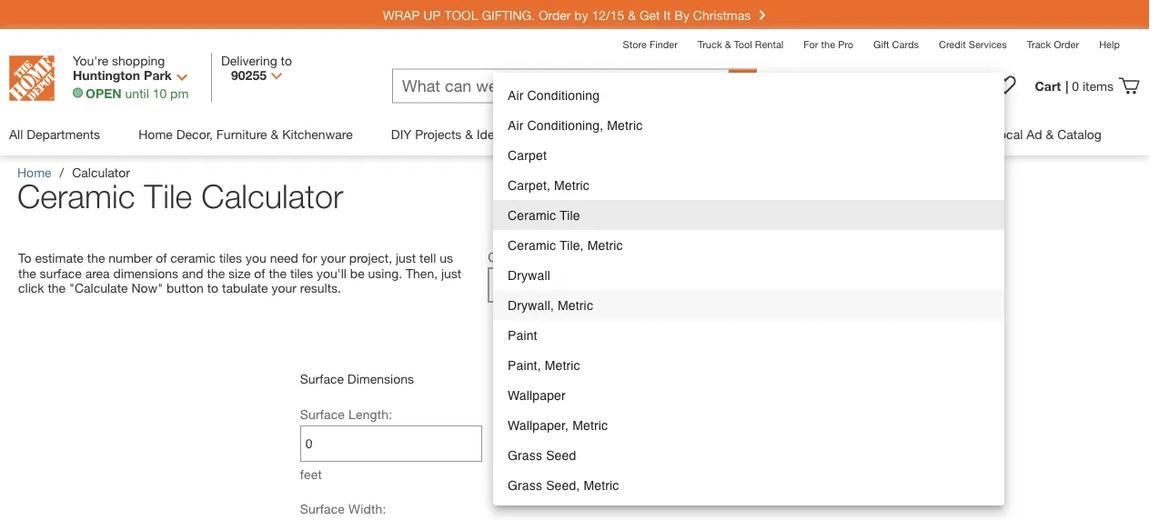 Task type: vqa. For each thing, say whether or not it's contained in the screenshot.
second the Surface from the bottom
yes



Task type: describe. For each thing, give the bounding box(es) containing it.
1 horizontal spatial just
[[441, 266, 462, 281]]

1 horizontal spatial tiles
[[290, 266, 313, 281]]

store finder
[[623, 38, 678, 50]]

using.
[[368, 266, 402, 281]]

rental
[[755, 38, 784, 50]]

you're shopping huntington park
[[73, 53, 172, 83]]

for the pro
[[804, 38, 854, 50]]

services
[[969, 38, 1007, 50]]

wrap
[[383, 7, 420, 22]]

by
[[675, 7, 690, 22]]

0 horizontal spatial of
[[156, 251, 167, 266]]

air for air conditioning, metric
[[508, 118, 524, 132]]

home decor, furniture & kitchenware
[[139, 126, 353, 142]]

then,
[[406, 266, 438, 281]]

feet
[[300, 467, 322, 482]]

the home depot image
[[9, 56, 55, 101]]

project calculators link
[[546, 113, 654, 155]]

0 items
[[1072, 78, 1114, 94]]

project,
[[349, 251, 392, 266]]

local ad & catalog
[[992, 126, 1102, 142]]

carpet, metric
[[508, 178, 590, 192]]

1 horizontal spatial order
[[1054, 38, 1079, 50]]

ceramic
[[170, 251, 216, 266]]

delivering
[[221, 53, 277, 68]]

it
[[664, 7, 671, 22]]

/
[[60, 165, 64, 180]]

projects
[[415, 126, 462, 142]]

90255
[[231, 68, 267, 83]]

open
[[86, 86, 122, 101]]

ceramic inside home / calculator ceramic tile calculator
[[17, 177, 135, 215]]

tile for ceramic tile option
[[560, 208, 580, 223]]

home for ceramic
[[17, 165, 52, 180]]

the right and
[[207, 266, 225, 281]]

get
[[640, 7, 660, 22]]

until
[[125, 86, 149, 101]]

grass seed, metric option
[[493, 470, 1005, 501]]

paint, metric
[[508, 358, 580, 373]]

store finder link
[[623, 38, 678, 50]]

ideas
[[477, 126, 508, 142]]

surface
[[40, 266, 82, 281]]

paint
[[508, 328, 538, 343]]

track order
[[1027, 38, 1079, 50]]

credit services link
[[939, 38, 1007, 50]]

carpet,
[[508, 178, 551, 192]]

grass for grass seed, metric
[[508, 478, 542, 493]]

wrap up tool gifting. order by 12/15 & get it by christmas link
[[383, 7, 766, 22]]

the home depot logo link
[[9, 56, 55, 104]]

length:
[[349, 407, 393, 422]]

tile,
[[560, 238, 584, 253]]

kitchenware
[[282, 126, 353, 142]]

12/15
[[592, 7, 625, 22]]

carpet option
[[493, 140, 1005, 170]]

calculators:
[[524, 250, 593, 264]]

click
[[18, 281, 44, 296]]

0 horizontal spatial tiles
[[219, 251, 242, 266]]

the right 'you' on the left of the page
[[269, 266, 287, 281]]

paint,
[[508, 358, 541, 373]]

catalog
[[1058, 126, 1102, 142]]

number
[[109, 251, 152, 266]]

diy projects & ideas
[[391, 126, 508, 142]]

wallpaper
[[508, 388, 566, 403]]

1 horizontal spatial calculator
[[201, 177, 343, 215]]

conditioning
[[527, 88, 600, 102]]

other calculators:
[[488, 250, 593, 264]]

the right for in the right of the page
[[821, 38, 835, 50]]

you'll
[[317, 266, 347, 281]]

metric inside wallpaper, metric option
[[573, 418, 608, 433]]

tell
[[420, 251, 436, 266]]

store
[[623, 38, 647, 50]]

& left the tool on the right of the page
[[725, 38, 731, 50]]

metric inside ceramic tile, metric option
[[588, 238, 623, 253]]

tile inside home / calculator ceramic tile calculator
[[144, 177, 192, 215]]

departments
[[27, 126, 100, 142]]

tool
[[444, 7, 478, 22]]

to
[[18, 251, 31, 266]]

metric inside air conditioning, metric option
[[607, 118, 643, 132]]

ceramic for ceramic tile, metric option
[[508, 238, 556, 253]]

christmas
[[693, 7, 751, 22]]

seed,
[[546, 478, 580, 493]]

you're
[[73, 53, 108, 68]]

the right click
[[48, 281, 66, 296]]

gift cards
[[874, 38, 919, 50]]

button
[[167, 281, 204, 296]]

estimate
[[35, 251, 84, 266]]

metric inside carpet, metric option
[[554, 178, 590, 192]]

carpet
[[508, 148, 547, 162]]

ceramic for ceramic tile option
[[508, 208, 556, 223]]

credit
[[939, 38, 966, 50]]

decor,
[[176, 126, 213, 142]]

to estimate the number of ceramic tiles you need    for your project, just tell us the surface area dimensions    and the size of the tiles you'll be using. then, just click    the "calculate now" button to tabulate your results.
[[18, 251, 462, 296]]

pm
[[170, 86, 189, 101]]

"calculate
[[69, 281, 128, 296]]

surface for surface length:
[[300, 407, 345, 422]]

dimensions
[[113, 266, 178, 281]]

home decor, furniture & kitchenware link
[[139, 113, 353, 155]]

now"
[[131, 281, 163, 296]]

surface for surface width:
[[300, 502, 345, 517]]

open until 10 pm
[[86, 86, 189, 101]]

ceramic for "ceramic tile" popup button
[[493, 276, 542, 291]]

paint option
[[493, 320, 1005, 350]]

cards
[[892, 38, 919, 50]]

to inside delivering to 90255
[[281, 53, 292, 68]]

carpet, metric option
[[493, 170, 1005, 200]]

0 horizontal spatial just
[[396, 251, 416, 266]]

for the pro link
[[804, 38, 854, 50]]



Task type: locate. For each thing, give the bounding box(es) containing it.
1 horizontal spatial to
[[281, 53, 292, 68]]

huntington
[[73, 68, 140, 83]]

metric right carpet,
[[554, 178, 590, 192]]

ceramic tile, metric
[[508, 238, 623, 253]]

1 horizontal spatial of
[[254, 266, 265, 281]]

wallpaper,
[[508, 418, 569, 433]]

help link
[[1099, 38, 1120, 50]]

furniture
[[216, 126, 267, 142]]

2 air from the top
[[508, 118, 524, 132]]

tiles left you'll
[[290, 266, 313, 281]]

grass
[[508, 448, 542, 463], [508, 478, 542, 493]]

option
[[493, 501, 1005, 521]]

gift cards link
[[874, 38, 919, 50]]

pro
[[838, 38, 854, 50]]

1 vertical spatial to
[[207, 281, 219, 296]]

calculator up need
[[201, 177, 343, 215]]

finder
[[650, 38, 678, 50]]

items
[[1083, 78, 1114, 94]]

order right "track"
[[1054, 38, 1079, 50]]

ceramic tile option
[[493, 200, 1005, 230]]

shopping
[[112, 53, 165, 68]]

0 horizontal spatial home
[[17, 165, 52, 180]]

grass for grass seed
[[508, 448, 542, 463]]

1 vertical spatial surface
[[300, 407, 345, 422]]

air left conditioning
[[508, 88, 524, 102]]

ceramic inside popup button
[[493, 276, 542, 291]]

order
[[539, 7, 571, 22], [1054, 38, 1079, 50]]

metric up seed
[[573, 418, 608, 433]]

tile up ceramic
[[144, 177, 192, 215]]

0 horizontal spatial order
[[539, 7, 571, 22]]

wrap up tool gifting. order by 12/15 & get it by christmas
[[383, 7, 755, 22]]

tabulate
[[222, 281, 268, 296]]

and
[[182, 266, 203, 281]]

metric inside grass seed, metric option
[[584, 478, 619, 493]]

tile up drywall, metric
[[545, 276, 566, 291]]

ceramic tile down carpet, metric
[[508, 208, 580, 223]]

ceramic tile inside option
[[508, 208, 580, 223]]

0 vertical spatial grass
[[508, 448, 542, 463]]

air right ideas
[[508, 118, 524, 132]]

inches
[[586, 467, 623, 482]]

calculator
[[72, 165, 130, 180], [201, 177, 343, 215]]

drywall, metric option
[[493, 290, 1005, 320]]

ceramic up the drywall,
[[493, 276, 542, 291]]

0 vertical spatial air
[[508, 88, 524, 102]]

tile for "ceramic tile" popup button
[[545, 276, 566, 291]]

local
[[992, 126, 1023, 142]]

diy projects & ideas link
[[391, 113, 508, 155]]

metric inside drywall, metric option
[[558, 298, 593, 313]]

air conditioning, metric option
[[493, 110, 1005, 140]]

to right delivering
[[281, 53, 292, 68]]

to right and
[[207, 281, 219, 296]]

1 horizontal spatial home
[[139, 126, 173, 142]]

just right tell
[[441, 266, 462, 281]]

home link
[[17, 165, 52, 180]]

track order link
[[1027, 38, 1079, 50]]

surface width:
[[300, 502, 386, 517]]

all departments
[[9, 126, 100, 142]]

2 surface from the top
[[300, 407, 345, 422]]

0 vertical spatial surface
[[300, 372, 344, 387]]

home left decor,
[[139, 126, 173, 142]]

2 grass from the top
[[508, 478, 542, 493]]

area
[[85, 266, 110, 281]]

0 vertical spatial your
[[321, 251, 346, 266]]

metric right conditioning,
[[607, 118, 643, 132]]

park
[[144, 68, 172, 83]]

for
[[302, 251, 317, 266]]

other
[[488, 250, 521, 264]]

home
[[139, 126, 173, 142], [17, 165, 52, 180]]

be
[[350, 266, 365, 281]]

truck & tool rental
[[698, 38, 784, 50]]

of right number
[[156, 251, 167, 266]]

1 air from the top
[[508, 88, 524, 102]]

&
[[628, 7, 636, 22], [725, 38, 731, 50], [271, 126, 279, 142], [465, 126, 473, 142], [1046, 126, 1054, 142]]

surface down feet
[[300, 502, 345, 517]]

the left surface
[[18, 266, 36, 281]]

metric right the drywall,
[[558, 298, 593, 313]]

wallpaper, metric
[[508, 418, 608, 433]]

tile inside option
[[560, 208, 580, 223]]

track
[[1027, 38, 1051, 50]]

drywall,
[[508, 298, 554, 313]]

your right for
[[321, 251, 346, 266]]

air conditioning
[[508, 88, 600, 102]]

1 surface from the top
[[300, 372, 344, 387]]

0 vertical spatial ceramic tile
[[508, 208, 580, 223]]

your down need
[[272, 281, 297, 296]]

us
[[440, 251, 453, 266]]

surface for surface dimensions
[[300, 372, 344, 387]]

metric right seed,
[[584, 478, 619, 493]]

metric right paint,
[[545, 358, 580, 373]]

1 vertical spatial home
[[17, 165, 52, 180]]

home left /
[[17, 165, 52, 180]]

air
[[508, 88, 524, 102], [508, 118, 524, 132]]

ceramic tile button
[[493, 270, 938, 297]]

tiles left 'you' on the left of the page
[[219, 251, 242, 266]]

& left ideas
[[465, 126, 473, 142]]

0 vertical spatial order
[[539, 7, 571, 22]]

ceramic down the departments
[[17, 177, 135, 215]]

metric inside paint, metric option
[[545, 358, 580, 373]]

10
[[153, 86, 167, 101]]

air inside air conditioning option
[[508, 88, 524, 102]]

2 vertical spatial surface
[[300, 502, 345, 517]]

list box containing air conditioning
[[493, 73, 1005, 521]]

drywall option
[[493, 260, 1005, 290]]

ad
[[1027, 126, 1042, 142]]

1 horizontal spatial your
[[321, 251, 346, 266]]

1 vertical spatial order
[[1054, 38, 1079, 50]]

project
[[546, 126, 586, 142]]

your
[[321, 251, 346, 266], [272, 281, 297, 296]]

metric
[[607, 118, 643, 132], [554, 178, 590, 192], [588, 238, 623, 253], [558, 298, 593, 313], [545, 358, 580, 373], [573, 418, 608, 433], [584, 478, 619, 493]]

cart
[[1035, 78, 1061, 94]]

& left get
[[628, 7, 636, 22]]

ceramic down carpet,
[[508, 208, 556, 223]]

delivering to 90255
[[221, 53, 292, 83]]

None number field
[[306, 427, 477, 461], [591, 427, 762, 461], [306, 427, 477, 461], [591, 427, 762, 461]]

results.
[[300, 281, 341, 296]]

air inside air conditioning, metric option
[[508, 118, 524, 132]]

home inside home / calculator ceramic tile calculator
[[17, 165, 52, 180]]

& right furniture
[[271, 126, 279, 142]]

calculator right /
[[72, 165, 130, 180]]

to inside to estimate the number of ceramic tiles you need    for your project, just tell us the surface area dimensions    and the size of the tiles you'll be using. then, just click    the "calculate now" button to tabulate your results.
[[207, 281, 219, 296]]

up
[[423, 7, 441, 22]]

3 surface from the top
[[300, 502, 345, 517]]

grass down wallpaper,
[[508, 448, 542, 463]]

None text field
[[393, 70, 729, 102]]

ceramic tile for ceramic tile option
[[508, 208, 580, 223]]

list box
[[493, 73, 1005, 521]]

truck & tool rental link
[[698, 38, 784, 50]]

of right size
[[254, 266, 265, 281]]

ceramic up "drywall"
[[508, 238, 556, 253]]

home for &
[[139, 126, 173, 142]]

just left tell
[[396, 251, 416, 266]]

0 vertical spatial home
[[139, 126, 173, 142]]

wallpaper option
[[493, 380, 1005, 410]]

gift
[[874, 38, 890, 50]]

0
[[1072, 78, 1079, 94]]

ceramic tile up the drywall,
[[493, 276, 566, 291]]

credit services
[[939, 38, 1007, 50]]

0 vertical spatial to
[[281, 53, 292, 68]]

air conditioning option
[[493, 80, 1005, 110]]

ceramic tile, metric option
[[493, 230, 1005, 260]]

tool
[[734, 38, 752, 50]]

width:
[[349, 502, 386, 517]]

all
[[9, 126, 23, 142]]

0 horizontal spatial calculator
[[72, 165, 130, 180]]

grass down grass seed
[[508, 478, 542, 493]]

0 horizontal spatial your
[[272, 281, 297, 296]]

air for air conditioning
[[508, 88, 524, 102]]

just
[[396, 251, 416, 266], [441, 266, 462, 281]]

tile inside popup button
[[545, 276, 566, 291]]

order left by
[[539, 7, 571, 22]]

wallpaper, metric option
[[493, 410, 1005, 440]]

surface up surface length:
[[300, 372, 344, 387]]

dimensions
[[347, 372, 414, 387]]

metric right tile, on the top of page
[[588, 238, 623, 253]]

1 vertical spatial your
[[272, 281, 297, 296]]

& right ad
[[1046, 126, 1054, 142]]

ceramic tile for "ceramic tile" popup button
[[493, 276, 566, 291]]

tile up tile, on the top of page
[[560, 208, 580, 223]]

surface left length:
[[300, 407, 345, 422]]

1 grass from the top
[[508, 448, 542, 463]]

you
[[246, 251, 266, 266]]

need
[[270, 251, 298, 266]]

paint, metric option
[[493, 350, 1005, 380]]

surface length:
[[300, 407, 393, 422]]

all departments link
[[9, 113, 100, 155]]

grass seed, metric
[[508, 478, 619, 493]]

the up '"calculate'
[[87, 251, 105, 266]]

local ad & catalog link
[[992, 113, 1102, 155]]

conditioning,
[[527, 118, 604, 132]]

grass seed option
[[493, 440, 1005, 470]]

1 vertical spatial air
[[508, 118, 524, 132]]

1 vertical spatial grass
[[508, 478, 542, 493]]

1 vertical spatial ceramic tile
[[493, 276, 566, 291]]

0 horizontal spatial to
[[207, 281, 219, 296]]

ceramic tile inside popup button
[[493, 276, 566, 291]]

seed
[[546, 448, 576, 463]]



